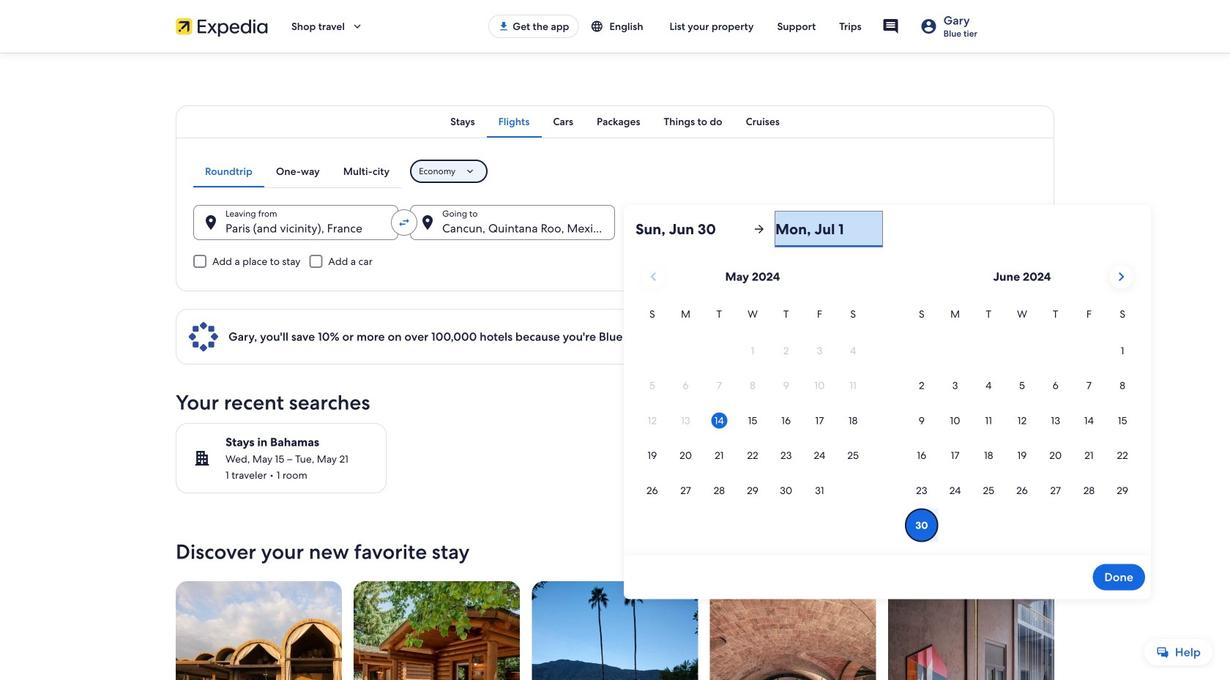Task type: locate. For each thing, give the bounding box(es) containing it.
main content
[[0, 53, 1231, 681]]

1 vertical spatial tab list
[[193, 155, 402, 188]]

tab list
[[176, 105, 1055, 138], [193, 155, 402, 188]]

directional image
[[753, 223, 766, 236]]

communication center icon image
[[882, 18, 900, 35]]

one key blue tier image
[[188, 321, 220, 353]]

0 vertical spatial tab list
[[176, 105, 1055, 138]]

download the app button image
[[498, 21, 510, 32]]

application
[[636, 259, 1140, 544]]



Task type: describe. For each thing, give the bounding box(es) containing it.
next month image
[[1113, 268, 1131, 286]]

today element
[[711, 413, 728, 429]]

may 2024 element
[[636, 306, 870, 509]]

june 2024 element
[[905, 306, 1140, 544]]

stays image
[[193, 450, 211, 467]]

small image
[[591, 20, 604, 33]]

expedia logo image
[[176, 16, 268, 37]]

trailing image
[[351, 20, 364, 33]]

loyalty lowtier image
[[921, 18, 938, 35]]

swap origin and destination values image
[[398, 216, 411, 229]]

previous month image
[[645, 268, 663, 286]]



Task type: vqa. For each thing, say whether or not it's contained in the screenshot.
the honolulu flights image
no



